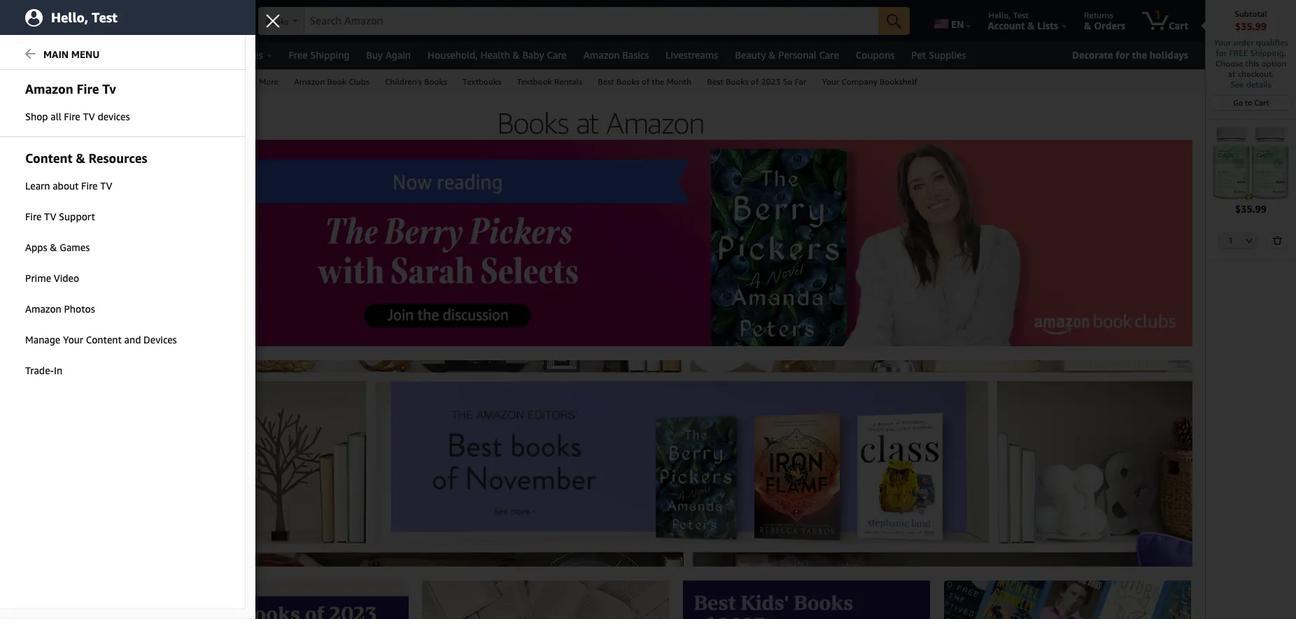 Task type: locate. For each thing, give the bounding box(es) containing it.
1 horizontal spatial fire
[[64, 111, 80, 123]]

0 vertical spatial to
[[153, 10, 162, 20]]

2023 inside navigation navigation
[[761, 76, 781, 87]]

1 vertical spatial far
[[107, 246, 120, 256]]

trade-
[[25, 365, 54, 377]]

deals inside books by black writers asian pacific american authors read with pride deals in books
[[20, 310, 41, 319]]

1 vertical spatial more
[[13, 331, 34, 341]]

on
[[78, 371, 88, 381]]

best books of the month link
[[590, 70, 700, 92], [20, 234, 111, 244]]

2 vertical spatial tv
[[44, 211, 56, 223]]

1 horizontal spatial deals
[[98, 49, 122, 61]]

amazon down pacific
[[25, 303, 61, 315]]

so inside children's books award winners best books of the month best books of 2023 so far
[[95, 246, 105, 256]]

1 horizontal spatial children's books link
[[377, 70, 455, 92]]

0 vertical spatial $35.99
[[1236, 20, 1267, 32]]

content
[[86, 334, 122, 346]]

in up halloween books
[[49, 143, 57, 153]]

your inside the manage your content and devices link
[[63, 334, 83, 346]]

2 horizontal spatial your
[[1215, 37, 1232, 48]]

& right beauty
[[769, 49, 776, 61]]

fire right all at the top of the page
[[64, 111, 80, 123]]

& for beauty & personal care
[[769, 49, 776, 61]]

1 horizontal spatial hello, test
[[989, 10, 1029, 20]]

0 vertical spatial more
[[259, 76, 279, 87]]

all
[[51, 111, 61, 123]]

0 vertical spatial book
[[327, 76, 347, 87]]

1 horizontal spatial test
[[1014, 10, 1029, 20]]

& for apps & games
[[50, 242, 57, 253]]

2 horizontal spatial to
[[1246, 98, 1253, 107]]

book up amazon books on facebook link
[[53, 359, 72, 368]]

1 vertical spatial book
[[53, 359, 72, 368]]

1 horizontal spatial care
[[820, 49, 840, 61]]

best kids' books of 2023 image
[[683, 581, 931, 620]]

book left clubs
[[327, 76, 347, 87]]

$35.99 down subtotal
[[1236, 20, 1267, 32]]

coupons link
[[848, 46, 903, 65]]

your left company
[[822, 76, 840, 87]]

1 horizontal spatial the
[[652, 76, 665, 87]]

more right sellers
[[259, 76, 279, 87]]

1 vertical spatial read
[[71, 346, 91, 356]]

go to cart link
[[1211, 96, 1293, 110]]

0 horizontal spatial deals
[[20, 310, 41, 319]]

1 horizontal spatial so
[[783, 76, 793, 87]]

0 horizontal spatial best books of 2023 so far link
[[20, 246, 120, 256]]

cart down details
[[1255, 98, 1270, 107]]

2 care from the left
[[820, 49, 840, 61]]

black
[[57, 272, 77, 282]]

0 vertical spatial the
[[1133, 49, 1148, 61]]

amazon books on facebook link
[[20, 371, 127, 381]]

pet supplies
[[912, 49, 967, 61]]

$35.99 up dropdown icon at top right
[[1236, 203, 1267, 215]]

deals up search
[[98, 49, 122, 61]]

the down the "livestreams" link
[[652, 76, 665, 87]]

fire for about
[[81, 180, 98, 192]]

free
[[289, 49, 308, 61]]

hello, test up menu
[[51, 9, 117, 25]]

1 vertical spatial so
[[95, 246, 105, 256]]

books up free at the top left of the page
[[266, 16, 289, 27]]

baby
[[523, 49, 545, 61]]

0 horizontal spatial care
[[547, 49, 567, 61]]

amazon
[[584, 49, 620, 61], [294, 76, 325, 87], [25, 303, 61, 315], [20, 359, 50, 368], [20, 371, 50, 381]]

1 horizontal spatial hello,
[[989, 10, 1011, 20]]

1 up the holidays
[[1155, 8, 1162, 22]]

& right apps
[[50, 242, 57, 253]]

photos
[[64, 303, 95, 315]]

best books of the month link down 'winners' at the left of page
[[20, 234, 111, 244]]

hello, up main menu
[[51, 9, 88, 25]]

0 horizontal spatial hello,
[[51, 9, 88, 25]]

more inside more in books 100 books to read in a lifetime amazon book review blog amazon books on facebook
[[13, 331, 34, 341]]

for left 'free'
[[1217, 48, 1228, 58]]

1 vertical spatial children's
[[20, 209, 57, 218]]

all
[[32, 49, 45, 61]]

0 horizontal spatial children's
[[20, 209, 57, 218]]

all button
[[11, 42, 51, 69]]

0 vertical spatial fire
[[64, 111, 80, 123]]

amazon down the 100
[[20, 359, 50, 368]]

1 horizontal spatial far
[[795, 76, 807, 87]]

returns & orders
[[1085, 10, 1126, 32]]

children's inside children's books award winners best books of the month best books of 2023 so far
[[20, 209, 57, 218]]

to up amazon book review blog link at the bottom left of the page
[[62, 346, 69, 356]]

2 vertical spatial the
[[74, 234, 85, 244]]

books down all button
[[18, 76, 42, 87]]

0 vertical spatial your
[[1215, 37, 1232, 48]]

amazon left basics
[[584, 49, 620, 61]]

0 horizontal spatial hello, test
[[51, 9, 117, 25]]

your left the order
[[1215, 37, 1232, 48]]

book
[[327, 76, 347, 87], [53, 359, 72, 368]]

1 vertical spatial month
[[88, 234, 111, 244]]

0 horizontal spatial so
[[95, 246, 105, 256]]

more
[[259, 76, 279, 87], [13, 331, 34, 341]]

free shipping
[[289, 49, 350, 61]]

personal
[[779, 49, 817, 61]]

1 vertical spatial your
[[822, 76, 840, 87]]

hello,
[[51, 9, 88, 25], [989, 10, 1011, 20]]

livestreams link
[[658, 46, 727, 65]]

company
[[842, 76, 878, 87]]

your inside your order qualifies for free shipping. choose this option at checkout. see details
[[1215, 37, 1232, 48]]

best books of the month link down basics
[[590, 70, 700, 92]]

cart up the holidays
[[1169, 20, 1189, 32]]

hello, test left lists
[[989, 10, 1029, 20]]

test inside navigation navigation
[[1014, 10, 1029, 20]]

0 vertical spatial best books of 2023 so far link
[[700, 70, 815, 92]]

2023
[[761, 76, 781, 87], [74, 246, 92, 256]]

your company bookshelf
[[822, 76, 918, 87]]

1 vertical spatial fire
[[81, 180, 98, 192]]

in left about
[[45, 183, 52, 193]]

in down read with pride link at the left top
[[43, 310, 50, 319]]

2 vertical spatial your
[[63, 334, 83, 346]]

0 horizontal spatial best books of the month link
[[20, 234, 111, 244]]

deals inside navigation navigation
[[98, 49, 122, 61]]

far up prime video link
[[107, 246, 120, 256]]

asian pacific american authors link
[[20, 284, 136, 294]]

in for books
[[45, 183, 52, 193]]

location
[[149, 20, 186, 32]]

beauty
[[736, 49, 766, 61]]

test up holiday deals
[[92, 9, 117, 25]]

deals in books link
[[20, 310, 76, 319]]

household, health & baby care link
[[420, 46, 575, 65]]

0 horizontal spatial more
[[13, 331, 34, 341]]

shop
[[25, 111, 48, 123]]

account
[[988, 20, 1026, 32]]

shop all fire tv devices
[[25, 111, 130, 123]]

& left lists
[[1028, 20, 1035, 32]]

tv left devices on the top of page
[[83, 111, 95, 123]]

0 vertical spatial far
[[795, 76, 807, 87]]

to left los
[[153, 10, 162, 20]]

award
[[20, 221, 43, 231]]

children's down 'again'
[[385, 76, 422, 87]]

0 vertical spatial month
[[667, 76, 692, 87]]

children's for children's books
[[385, 76, 422, 87]]

1 horizontal spatial best books of 2023 so far link
[[700, 70, 815, 92]]

prime
[[25, 272, 51, 284]]

deals down read with pride link at the left top
[[20, 310, 41, 319]]

clubs
[[349, 76, 370, 87]]

amazon book review image
[[422, 581, 670, 620]]

books%20at%20amazon image
[[309, 102, 897, 140]]

bookshelf
[[880, 76, 918, 87]]

books down basics
[[617, 76, 640, 87]]

1 horizontal spatial month
[[667, 76, 692, 87]]

fire left 'winners' at the left of page
[[25, 211, 42, 223]]

details
[[1247, 79, 1272, 90]]

far down personal
[[795, 76, 807, 87]]

more up the 100
[[13, 331, 34, 341]]

1 vertical spatial cart
[[1255, 98, 1270, 107]]

deals
[[98, 49, 122, 61], [20, 310, 41, 319]]

0 horizontal spatial 2023
[[74, 246, 92, 256]]

read down asian
[[20, 297, 40, 307]]

amazon basics
[[584, 49, 649, 61]]

learn
[[25, 180, 50, 192]]

2 horizontal spatial the
[[1133, 49, 1148, 61]]

of down beauty
[[751, 76, 759, 87]]

see details link
[[1214, 79, 1290, 90]]

dropdown image
[[1247, 238, 1254, 243]]

1 horizontal spatial more
[[259, 76, 279, 87]]

0 vertical spatial tv
[[83, 111, 95, 123]]

coupons
[[856, 49, 895, 61]]

0 horizontal spatial read
[[20, 297, 40, 307]]

& inside "link"
[[769, 49, 776, 61]]

and
[[124, 334, 141, 346]]

your up amazon book review blog link at the bottom left of the page
[[63, 334, 83, 346]]

care right personal
[[820, 49, 840, 61]]

far inside children's books award winners best books of the month best books of 2023 so far
[[107, 246, 120, 256]]

2 vertical spatial to
[[62, 346, 69, 356]]

1 horizontal spatial children's
[[385, 76, 422, 87]]

1 horizontal spatial 2023
[[761, 76, 781, 87]]

basics
[[623, 49, 649, 61]]

hello, test inside navigation navigation
[[989, 10, 1029, 20]]

books down award winners link
[[39, 234, 62, 244]]

1 horizontal spatial tv
[[83, 111, 95, 123]]

month down support
[[88, 234, 111, 244]]

books down "pride"
[[52, 310, 76, 319]]

fire for all
[[64, 111, 80, 123]]

learn about fire tv
[[25, 180, 112, 192]]

0 vertical spatial children's
[[385, 76, 422, 87]]

0 horizontal spatial your
[[63, 334, 83, 346]]

shop all fire tv devices link
[[0, 102, 245, 132]]

books by black writers asian pacific american authors read with pride deals in books
[[20, 272, 136, 319]]

for right decorate
[[1116, 49, 1130, 61]]

for inside your order qualifies for free shipping. choose this option at checkout. see details
[[1217, 48, 1228, 58]]

0 horizontal spatial to
[[62, 346, 69, 356]]

amazon down free shipping link
[[294, 76, 325, 87]]

best books of 2023 so far
[[707, 76, 807, 87]]

children's books link up award winners link
[[20, 209, 82, 218]]

the left the holidays
[[1133, 49, 1148, 61]]

sellers
[[223, 76, 249, 87]]

children's inside navigation navigation
[[385, 76, 422, 87]]

test left lists
[[1014, 10, 1029, 20]]

children's books link down 'again'
[[377, 70, 455, 92]]

1 vertical spatial tv
[[100, 180, 112, 192]]

lifetime
[[109, 346, 139, 356]]

0 vertical spatial deals
[[98, 49, 122, 61]]

so
[[783, 76, 793, 87], [95, 246, 105, 256]]

1 horizontal spatial read
[[71, 346, 91, 356]]

0 horizontal spatial tv
[[44, 211, 56, 223]]

trade-in link
[[0, 356, 245, 386]]

0 horizontal spatial far
[[107, 246, 120, 256]]

books
[[266, 16, 289, 27], [18, 76, 42, 87], [424, 76, 447, 87], [617, 76, 640, 87], [726, 76, 749, 87], [60, 143, 87, 153], [61, 158, 85, 168], [20, 183, 43, 193], [59, 209, 82, 218], [39, 234, 62, 244], [39, 246, 62, 256], [20, 272, 43, 282], [52, 310, 76, 319], [47, 331, 75, 341], [36, 346, 59, 356], [53, 371, 76, 381]]

1 vertical spatial children's books link
[[20, 209, 82, 218]]

month inside navigation navigation
[[667, 76, 692, 87]]

tv
[[83, 111, 95, 123], [100, 180, 112, 192], [44, 211, 56, 223]]

content & resources
[[25, 151, 147, 166]]

month down the "livestreams" link
[[667, 76, 692, 87]]

2023 inside children's books award winners best books of the month best books of 2023 so far
[[74, 246, 92, 256]]

best books of november image
[[161, 360, 1193, 567]]

main
[[43, 48, 69, 60]]

& inside returns & orders
[[1085, 20, 1092, 32]]

& for content & resources
[[76, 151, 85, 166]]

1 vertical spatial 2023
[[74, 246, 92, 256]]

in
[[54, 365, 62, 377]]

the
[[1133, 49, 1148, 61], [652, 76, 665, 87], [74, 234, 85, 244]]

your inside your company bookshelf "link"
[[822, 76, 840, 87]]

0 vertical spatial 1
[[1155, 8, 1162, 22]]

so right games
[[95, 246, 105, 256]]

review
[[74, 359, 102, 368]]

1 horizontal spatial book
[[327, 76, 347, 87]]

0 horizontal spatial the
[[74, 234, 85, 244]]

tv right award
[[44, 211, 56, 223]]

2 horizontal spatial fire
[[81, 180, 98, 192]]

in down deals in books link
[[37, 331, 45, 341]]

orders
[[1095, 20, 1126, 32]]

the down support
[[74, 234, 85, 244]]

care inside "link"
[[820, 49, 840, 61]]

holiday
[[62, 49, 96, 61]]

1 left dropdown icon at top right
[[1229, 236, 1234, 245]]

1 horizontal spatial your
[[822, 76, 840, 87]]

books up halloween books link
[[60, 143, 87, 153]]

0 horizontal spatial month
[[88, 234, 111, 244]]

None submit
[[879, 7, 910, 35]]

& for account & lists
[[1028, 20, 1035, 32]]

2023 down beauty & personal care "link"
[[761, 76, 781, 87]]

2 vertical spatial fire
[[25, 211, 42, 223]]

1 vertical spatial deals
[[20, 310, 41, 319]]

tv
[[102, 81, 116, 97]]

& up 'learn about fire tv'
[[76, 151, 85, 166]]

supplies
[[929, 49, 967, 61]]

to inside delivering to los angeles 90005 update location
[[153, 10, 162, 20]]

children's up award
[[20, 209, 57, 218]]

so inside navigation navigation
[[783, 76, 793, 87]]

0 vertical spatial read
[[20, 297, 40, 307]]

amazon image
[[15, 13, 83, 34]]

1 vertical spatial to
[[1246, 98, 1253, 107]]

now reading. bright young women with sarah selects. join the discussion. image
[[161, 140, 1193, 346]]

best books of 2023 so far link up black
[[20, 246, 120, 256]]

1 vertical spatial 1
[[1229, 236, 1234, 245]]

a
[[102, 346, 107, 356]]

en link
[[927, 4, 978, 39]]

search
[[97, 76, 122, 87]]

fire right about
[[81, 180, 98, 192]]

0 horizontal spatial cart
[[1169, 20, 1189, 32]]

0 vertical spatial 2023
[[761, 76, 781, 87]]

amazon for amazon book clubs
[[294, 76, 325, 87]]

tv down resources
[[100, 180, 112, 192]]

1 horizontal spatial best books of the month link
[[590, 70, 700, 92]]

checkout.
[[1238, 69, 1275, 79]]

best books of 2023 so far link down beauty
[[700, 70, 815, 92]]

order
[[1234, 37, 1255, 48]]

&
[[1028, 20, 1035, 32], [1085, 20, 1092, 32], [513, 49, 520, 61], [769, 49, 776, 61], [251, 76, 257, 87], [76, 151, 85, 166], [50, 242, 57, 253]]

0 horizontal spatial children's books link
[[20, 209, 82, 218]]

care right the baby
[[547, 49, 567, 61]]

best sellers & more link
[[197, 70, 286, 92]]

hello, right en
[[989, 10, 1011, 20]]

1 horizontal spatial for
[[1217, 48, 1228, 58]]

the inside children's books award winners best books of the month best books of 2023 so far
[[74, 234, 85, 244]]

to right go
[[1246, 98, 1253, 107]]

coq10 600mg softgels | high absorption coq10 ubiquinol supplement | reduced form enhanced with vitamin e &amp; omega 3 6 9 | antioxidant powerhouse good for health | 120 softgels image
[[1213, 125, 1290, 202]]

book inside navigation navigation
[[327, 76, 347, 87]]

books up asian
[[20, 272, 43, 282]]

of down 'winners' at the left of page
[[64, 234, 71, 244]]

2023 up the writers
[[74, 246, 92, 256]]

0 vertical spatial so
[[783, 76, 793, 87]]

your for your company bookshelf
[[822, 76, 840, 87]]

0 horizontal spatial for
[[1116, 49, 1130, 61]]

to for go to cart
[[1246, 98, 1253, 107]]

read up review
[[71, 346, 91, 356]]

2 horizontal spatial tv
[[100, 180, 112, 192]]

0 vertical spatial best books of the month link
[[590, 70, 700, 92]]

1 horizontal spatial to
[[153, 10, 162, 20]]

0 horizontal spatial book
[[53, 359, 72, 368]]

so down beauty & personal care "link"
[[783, 76, 793, 87]]

& left orders
[[1085, 20, 1092, 32]]

1 vertical spatial best books of 2023 so far link
[[20, 246, 120, 256]]



Task type: vqa. For each thing, say whether or not it's contained in the screenshot.
the Read to the top
yes



Task type: describe. For each thing, give the bounding box(es) containing it.
0 horizontal spatial test
[[92, 9, 117, 25]]

manage your content and devices
[[25, 334, 177, 346]]

amazon book review blog link
[[20, 359, 121, 368]]

facebook
[[90, 371, 127, 381]]

read inside more in books 100 books to read in a lifetime amazon book review blog amazon books on facebook
[[71, 346, 91, 356]]

hello, test link
[[0, 0, 256, 35]]

pet
[[912, 49, 927, 61]]

amazon basics link
[[575, 46, 658, 65]]

groceries
[[222, 49, 263, 61]]

in for popular
[[49, 143, 57, 153]]

books up 'learn about fire tv'
[[61, 158, 85, 168]]

returns
[[1085, 10, 1114, 20]]

amazon photos
[[25, 303, 95, 315]]

your order qualifies for free shipping. choose this option at checkout. see details
[[1215, 37, 1289, 90]]

1 vertical spatial the
[[652, 76, 665, 87]]

amazon book clubs
[[294, 76, 370, 87]]

far inside best books of 2023 so far link
[[795, 76, 807, 87]]

1 vertical spatial $35.99
[[1236, 203, 1267, 215]]

books link
[[11, 70, 50, 92]]

hello, inside navigation navigation
[[989, 10, 1011, 20]]

resources
[[89, 151, 147, 166]]

1 vertical spatial best books of the month link
[[20, 234, 111, 244]]

books up 100 books to read in a lifetime link
[[47, 331, 75, 341]]

buy
[[367, 49, 383, 61]]

amazon photos link
[[0, 295, 245, 324]]

fire tv support link
[[0, 202, 245, 232]]

tv for about
[[100, 180, 112, 192]]

& for returns & orders
[[1085, 20, 1092, 32]]

holiday deals
[[62, 49, 122, 61]]

1 horizontal spatial 1
[[1229, 236, 1234, 245]]

asian
[[20, 284, 41, 294]]

by
[[45, 272, 54, 282]]

amazon left in
[[20, 371, 50, 381]]

fire
[[77, 81, 99, 97]]

1 horizontal spatial cart
[[1255, 98, 1270, 107]]

0 vertical spatial children's books link
[[377, 70, 455, 92]]

rentals
[[555, 76, 583, 87]]

of up black
[[64, 246, 71, 256]]

again
[[386, 49, 411, 61]]

writers
[[79, 272, 106, 282]]

account & lists
[[988, 20, 1059, 32]]

lists
[[1038, 20, 1059, 32]]

halloween books
[[20, 158, 85, 168]]

more inside the best sellers & more link
[[259, 76, 279, 87]]

best books in top categories image
[[945, 581, 1192, 620]]

in for more
[[37, 331, 45, 341]]

in left a
[[93, 346, 100, 356]]

checkbox image
[[13, 610, 24, 620]]

children's books award winners best books of the month best books of 2023 so far
[[20, 209, 120, 256]]

best for best sellers & more
[[205, 76, 221, 87]]

books by black writers link
[[20, 272, 106, 282]]

Search Amazon text field
[[304, 8, 879, 34]]

this
[[1246, 58, 1260, 69]]

spanish
[[54, 183, 85, 193]]

best books of 2023 image
[[161, 581, 409, 620]]

authors
[[107, 284, 136, 294]]

your company bookshelf link
[[815, 70, 926, 92]]

winners
[[46, 221, 76, 231]]

free shipping link
[[280, 46, 358, 65]]

delete image
[[1273, 236, 1283, 245]]

books down halloween
[[20, 183, 43, 193]]

shipping.
[[1251, 48, 1287, 58]]

advanced
[[58, 76, 95, 87]]

beauty & personal care
[[736, 49, 840, 61]]

delivering
[[113, 10, 151, 20]]

popular
[[13, 143, 47, 153]]

best for best books of 2023 so far
[[707, 76, 724, 87]]

children's books
[[385, 76, 447, 87]]

apps & games link
[[0, 233, 245, 263]]

learn about fire tv link
[[0, 172, 245, 201]]

decorate for the holidays link
[[1067, 46, 1195, 64]]

apps
[[25, 242, 47, 253]]

american
[[70, 284, 105, 294]]

amazon for amazon photos
[[25, 303, 61, 315]]

buy again
[[367, 49, 411, 61]]

books up trade-in
[[36, 346, 59, 356]]

books inside search box
[[266, 16, 289, 27]]

subtotal $35.99
[[1235, 8, 1268, 32]]

hello, test inside hello, test link
[[51, 9, 117, 25]]

month inside children's books award winners best books of the month best books of 2023 so far
[[88, 234, 111, 244]]

to inside more in books 100 books to read in a lifetime amazon book review blog amazon books on facebook
[[62, 346, 69, 356]]

children's for children's books award winners best books of the month best books of 2023 so far
[[20, 209, 57, 218]]

best for best books of the month
[[598, 76, 615, 87]]

amazon
[[25, 81, 73, 97]]

books in spanish
[[20, 183, 85, 193]]

0 vertical spatial cart
[[1169, 20, 1189, 32]]

book inside more in books 100 books to read in a lifetime amazon book review blog amazon books on facebook
[[53, 359, 72, 368]]

tv for all
[[83, 111, 95, 123]]

update
[[113, 20, 146, 32]]

$35.99 inside the subtotal $35.99
[[1236, 20, 1267, 32]]

groceries link
[[213, 46, 280, 65]]

pride
[[59, 297, 79, 307]]

0 horizontal spatial fire
[[25, 211, 42, 223]]

holidays
[[1150, 49, 1189, 61]]

delivering to los angeles 90005 update location
[[113, 10, 236, 32]]

books down household,
[[424, 76, 447, 87]]

games
[[60, 242, 90, 253]]

household, health & baby care
[[428, 49, 567, 61]]

see
[[1231, 79, 1245, 90]]

main menu link
[[0, 40, 245, 70]]

Books search field
[[258, 7, 910, 36]]

free
[[1230, 48, 1249, 58]]

devices
[[144, 334, 177, 346]]

decorate for the holidays
[[1073, 49, 1189, 61]]

fire tv support
[[25, 211, 95, 223]]

decorate
[[1073, 49, 1114, 61]]

best books of the month
[[598, 76, 692, 87]]

books down amazon book review blog link at the bottom left of the page
[[53, 371, 76, 381]]

textbooks
[[463, 76, 502, 87]]

amazon for amazon basics
[[584, 49, 620, 61]]

holiday deals link
[[54, 46, 131, 65]]

textbooks link
[[455, 70, 509, 92]]

beauty & personal care link
[[727, 46, 848, 65]]

halloween
[[20, 158, 59, 168]]

your for your order qualifies for free shipping. choose this option at checkout. see details
[[1215, 37, 1232, 48]]

of down basics
[[642, 76, 650, 87]]

popular in books
[[13, 143, 87, 153]]

1 care from the left
[[547, 49, 567, 61]]

navigation navigation
[[0, 0, 1297, 620]]

& right sellers
[[251, 76, 257, 87]]

textbook
[[517, 76, 552, 87]]

to for delivering to los angeles 90005 update location
[[153, 10, 162, 20]]

textbook rentals
[[517, 76, 583, 87]]

books up by
[[39, 246, 62, 256]]

& left the baby
[[513, 49, 520, 61]]

choose
[[1216, 58, 1244, 69]]

none submit inside books search box
[[879, 7, 910, 35]]

in inside books by black writers asian pacific american authors read with pride deals in books
[[43, 310, 50, 319]]

read inside books by black writers asian pacific american authors read with pride deals in books
[[20, 297, 40, 307]]

books up 'winners' at the left of page
[[59, 209, 82, 218]]

0 horizontal spatial 1
[[1155, 8, 1162, 22]]

books down beauty
[[726, 76, 749, 87]]

100 books to read in a lifetime link
[[20, 346, 139, 356]]

best sellers & more
[[205, 76, 279, 87]]



